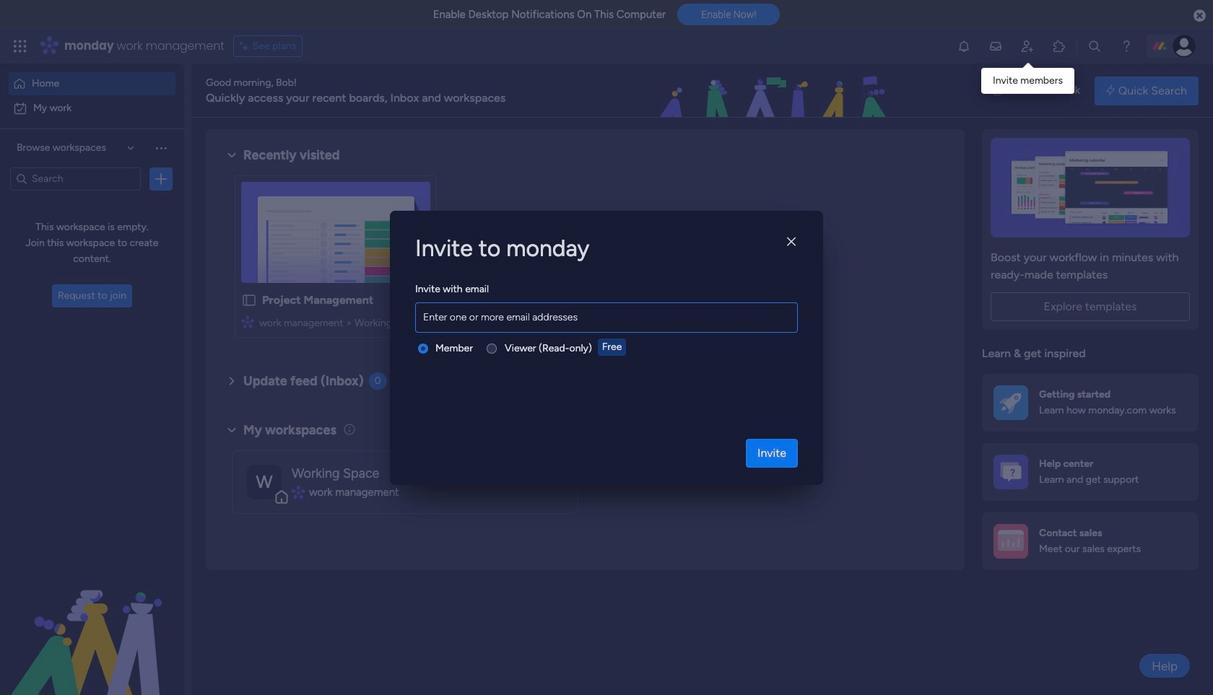 Task type: describe. For each thing, give the bounding box(es) containing it.
help center element
[[982, 443, 1199, 501]]

add to favorites image
[[409, 293, 423, 307]]

getting started element
[[982, 374, 1199, 432]]

contact sales element
[[982, 513, 1199, 570]]

v2 bolt switch image
[[1107, 83, 1115, 99]]

2 option from the top
[[9, 97, 176, 120]]

select product image
[[13, 39, 27, 53]]

close recently visited image
[[223, 147, 241, 164]]

invite members image
[[1021, 39, 1035, 53]]

workspace image
[[247, 465, 282, 500]]

lottie animation image for the right lottie animation element
[[574, 64, 980, 118]]

public board image
[[241, 293, 257, 308]]

templates image image
[[995, 138, 1186, 238]]

notifications image
[[957, 39, 972, 53]]

lottie animation image for leftmost lottie animation element
[[0, 550, 184, 696]]

monday marketplace image
[[1053, 39, 1067, 53]]

v2 user feedback image
[[994, 83, 1005, 99]]

search everything image
[[1088, 39, 1102, 53]]

1 option from the top
[[9, 72, 176, 95]]

help image
[[1120, 39, 1134, 53]]



Task type: locate. For each thing, give the bounding box(es) containing it.
option
[[9, 72, 176, 95], [9, 97, 176, 120]]

1 vertical spatial option
[[9, 97, 176, 120]]

0 element
[[369, 373, 387, 390]]

Search in workspace field
[[30, 170, 121, 187]]

0 horizontal spatial lottie animation element
[[0, 550, 184, 696]]

bob builder image
[[1173, 35, 1196, 58]]

lottie animation image
[[574, 64, 980, 118], [0, 550, 184, 696]]

close my workspaces image
[[223, 422, 241, 439]]

close image
[[787, 237, 796, 248]]

lottie animation element
[[574, 64, 980, 118], [0, 550, 184, 696]]

0 horizontal spatial lottie animation image
[[0, 550, 184, 696]]

dapulse close image
[[1194, 9, 1206, 23]]

0 vertical spatial lottie animation element
[[574, 64, 980, 118]]

open update feed (inbox) image
[[223, 373, 241, 390]]

1 horizontal spatial lottie animation image
[[574, 64, 980, 118]]

see plans image
[[240, 38, 253, 54]]

update feed image
[[989, 39, 1003, 53]]

0 vertical spatial option
[[9, 72, 176, 95]]

1 horizontal spatial lottie animation element
[[574, 64, 980, 118]]

component image
[[241, 315, 254, 328]]

1 vertical spatial lottie animation image
[[0, 550, 184, 696]]

1 vertical spatial lottie animation element
[[0, 550, 184, 696]]

component image
[[292, 486, 304, 499]]

Enter one or more email addresses text field
[[419, 303, 795, 332]]

0 vertical spatial lottie animation image
[[574, 64, 980, 118]]



Task type: vqa. For each thing, say whether or not it's contained in the screenshot.
the Add to favorites icon at the top of page
yes



